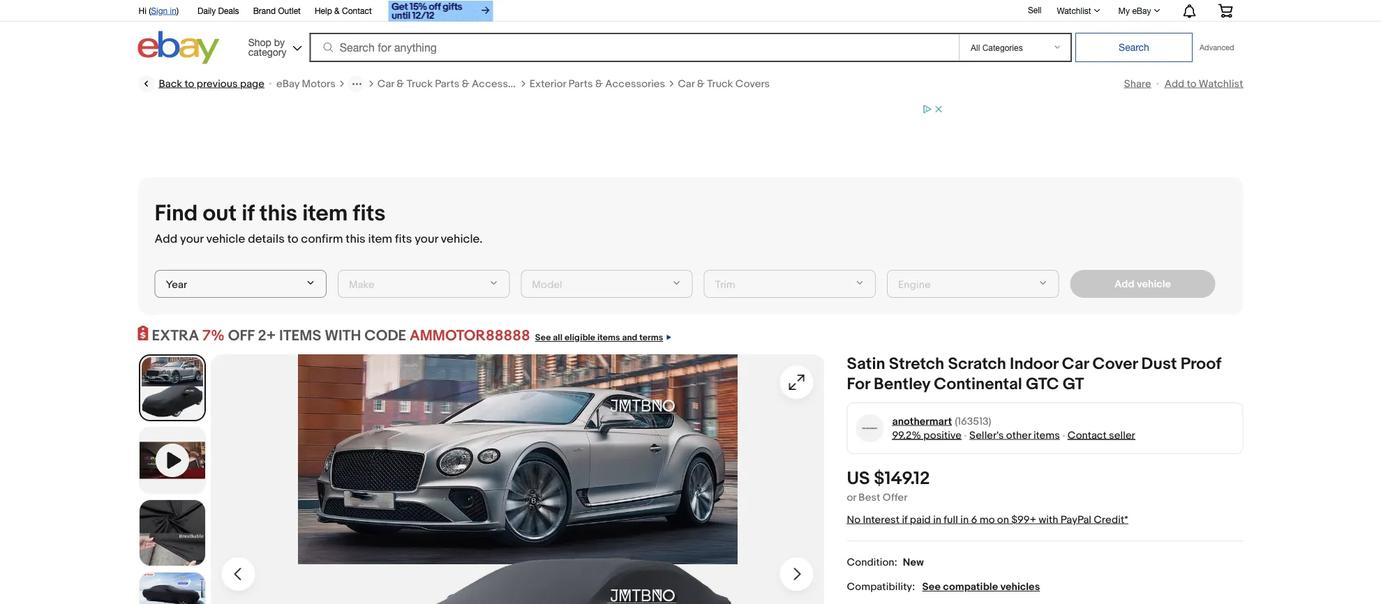 Task type: describe. For each thing, give the bounding box(es) containing it.
1 vertical spatial item
[[368, 232, 392, 247]]

2 accessories from the left
[[605, 77, 665, 90]]

1 vertical spatial watchlist
[[1199, 77, 1244, 90]]

shop by category banner
[[131, 0, 1244, 68]]

2 horizontal spatial in
[[961, 514, 969, 526]]

anothermart link
[[892, 415, 952, 429]]

(
[[149, 6, 151, 15]]

or
[[847, 491, 857, 504]]

my ebay
[[1119, 6, 1151, 15]]

previous
[[197, 77, 238, 90]]

your shopping cart image
[[1218, 4, 1234, 18]]

all
[[553, 333, 563, 343]]

share button
[[1124, 77, 1152, 90]]

share
[[1124, 77, 1152, 90]]

compatibility:
[[847, 581, 915, 594]]

stretch
[[889, 355, 945, 375]]

covers
[[736, 77, 770, 90]]

vehicle inside button
[[1137, 278, 1171, 290]]

find
[[155, 200, 198, 227]]

)
[[177, 6, 179, 15]]

see for see all eligible items and terms
[[535, 333, 551, 343]]

eligible
[[565, 333, 596, 343]]

ebay motors link
[[276, 77, 336, 91]]

us $149.12 or best offer
[[847, 469, 930, 504]]

99.2%
[[892, 429, 921, 442]]

Search for anything text field
[[312, 34, 956, 61]]

condition:
[[847, 556, 898, 569]]

no interest if paid in full in 6 mo on $99+ with paypal credit* link
[[847, 514, 1129, 526]]

best
[[859, 491, 881, 504]]

1 accessories from the left
[[472, 77, 532, 90]]

0 vertical spatial this
[[259, 200, 297, 227]]

contact seller
[[1068, 429, 1136, 442]]

find out if this item fits add your vehicle details to confirm this item fits your vehicle.
[[155, 200, 483, 247]]

99.2% positive
[[892, 429, 962, 442]]

get an extra 15% off image
[[389, 1, 493, 22]]

video 1 of 1 image
[[139, 428, 205, 494]]

indoor
[[1010, 355, 1059, 375]]

help & contact link
[[315, 3, 372, 19]]

seller's
[[970, 429, 1004, 442]]

account navigation
[[131, 0, 1244, 23]]

if for interest
[[902, 514, 908, 526]]

99.2% positive link
[[892, 429, 962, 442]]

on
[[997, 514, 1009, 526]]

condition: new
[[847, 556, 924, 569]]

$149.12
[[874, 469, 930, 490]]

sign in link
[[151, 6, 177, 15]]

ammotor88888
[[410, 327, 530, 345]]

no
[[847, 514, 861, 526]]

advanced
[[1200, 43, 1235, 52]]

seller
[[1109, 429, 1136, 442]]

shop by category button
[[242, 31, 305, 61]]

compatible
[[943, 581, 998, 594]]

add to watchlist link
[[1165, 77, 1244, 90]]

add to watchlist
[[1165, 77, 1244, 90]]

to for add
[[1187, 77, 1197, 90]]

ebay motors
[[276, 77, 336, 90]]

hi ( sign in )
[[139, 6, 179, 15]]

bentley
[[874, 375, 931, 394]]

1 your from the left
[[180, 232, 204, 247]]

1 parts from the left
[[435, 77, 460, 90]]

interest
[[863, 514, 900, 526]]

satin stretch scratch indoor car cover dust proof for bentley continental gtc gt - picture 1 of 12 image
[[210, 355, 825, 605]]

other
[[1007, 429, 1032, 442]]

(163513)
[[955, 415, 992, 428]]

see all eligible items and terms link
[[530, 327, 671, 345]]

confirm
[[301, 232, 343, 247]]

seller's other items link
[[970, 429, 1060, 442]]

car & truck parts & accessories link
[[377, 77, 532, 91]]

offer
[[883, 491, 908, 504]]

add inside find out if this item fits add your vehicle details to confirm this item fits your vehicle.
[[155, 232, 177, 247]]

add vehicle
[[1115, 278, 1171, 290]]

see all eligible items and terms
[[535, 333, 663, 343]]

contact inside account navigation
[[342, 6, 372, 15]]

help & contact
[[315, 6, 372, 15]]

back
[[159, 77, 182, 90]]

0 horizontal spatial fits
[[353, 200, 386, 227]]

0 horizontal spatial items
[[598, 333, 620, 343]]

anothermart
[[892, 415, 952, 428]]

anothermart image
[[856, 414, 884, 443]]

dust
[[1142, 355, 1177, 375]]

see compatible vehicles link
[[923, 581, 1040, 594]]

new
[[903, 556, 924, 569]]

vehicle.
[[441, 232, 483, 247]]

& for help & contact
[[334, 6, 340, 15]]

by
[[274, 36, 285, 48]]

credit*
[[1094, 514, 1129, 526]]

daily deals
[[198, 6, 239, 15]]

category
[[248, 46, 286, 58]]



Task type: locate. For each thing, give the bounding box(es) containing it.
1 horizontal spatial item
[[368, 232, 392, 247]]

exterior parts & accessories link
[[530, 77, 665, 91]]

2 your from the left
[[415, 232, 438, 247]]

paid
[[910, 514, 931, 526]]

to right back
[[185, 77, 194, 90]]

in inside account navigation
[[170, 6, 177, 15]]

1 horizontal spatial ebay
[[1133, 6, 1151, 15]]

watchlist down advanced link
[[1199, 77, 1244, 90]]

None text field
[[155, 270, 327, 298], [521, 270, 693, 298], [155, 270, 327, 298], [521, 270, 693, 298]]

car right motors
[[377, 77, 394, 90]]

1 horizontal spatial add
[[1115, 278, 1135, 290]]

1 horizontal spatial to
[[287, 232, 298, 247]]

1 vertical spatial this
[[346, 232, 366, 247]]

0 horizontal spatial watchlist
[[1057, 6, 1092, 15]]

daily deals link
[[198, 3, 239, 19]]

add
[[1165, 77, 1185, 90], [155, 232, 177, 247], [1115, 278, 1135, 290]]

0 horizontal spatial vehicle
[[206, 232, 245, 247]]

this up details
[[259, 200, 297, 227]]

this right 'confirm'
[[346, 232, 366, 247]]

1 horizontal spatial if
[[902, 514, 908, 526]]

advertisement region
[[437, 103, 945, 166]]

to inside find out if this item fits add your vehicle details to confirm this item fits your vehicle.
[[287, 232, 298, 247]]

this
[[259, 200, 297, 227], [346, 232, 366, 247]]

0 vertical spatial fits
[[353, 200, 386, 227]]

brand outlet
[[253, 6, 301, 15]]

1 vertical spatial add
[[155, 232, 177, 247]]

1 horizontal spatial accessories
[[605, 77, 665, 90]]

sell link
[[1022, 5, 1048, 15]]

1 horizontal spatial contact
[[1068, 429, 1107, 442]]

1 vertical spatial items
[[1034, 429, 1060, 442]]

2 truck from the left
[[707, 77, 733, 90]]

0 horizontal spatial add
[[155, 232, 177, 247]]

if for out
[[242, 200, 254, 227]]

1 horizontal spatial your
[[415, 232, 438, 247]]

daily
[[198, 6, 216, 15]]

item
[[302, 200, 348, 227], [368, 232, 392, 247]]

continental
[[934, 375, 1023, 394]]

if inside find out if this item fits add your vehicle details to confirm this item fits your vehicle.
[[242, 200, 254, 227]]

add for add vehicle
[[1115, 278, 1135, 290]]

car inside satin stretch scratch indoor car cover dust proof for bentley continental gtc gt
[[1062, 355, 1089, 375]]

1 horizontal spatial watchlist
[[1199, 77, 1244, 90]]

car for car & truck covers
[[678, 77, 695, 90]]

picture 2 of 12 image
[[139, 501, 205, 566]]

ebay inside account navigation
[[1133, 6, 1151, 15]]

car right gtc
[[1062, 355, 1089, 375]]

1 vertical spatial fits
[[395, 232, 412, 247]]

see compatible vehicles
[[923, 581, 1040, 594]]

for
[[847, 375, 870, 394]]

picture 1 of 12 image
[[140, 356, 204, 420]]

car & truck covers
[[678, 77, 770, 90]]

1 vertical spatial vehicle
[[1137, 278, 1171, 290]]

ebay left motors
[[276, 77, 300, 90]]

brand
[[253, 6, 276, 15]]

add for add to watchlist
[[1165, 77, 1185, 90]]

contact left seller
[[1068, 429, 1107, 442]]

0 vertical spatial if
[[242, 200, 254, 227]]

items left and at the bottom left
[[598, 333, 620, 343]]

truck for covers
[[707, 77, 733, 90]]

1 horizontal spatial truck
[[707, 77, 733, 90]]

0 horizontal spatial ebay
[[276, 77, 300, 90]]

car & truck covers link
[[678, 77, 770, 91]]

watchlist link
[[1050, 2, 1107, 19]]

car for car & truck parts & accessories exterior parts & accessories
[[377, 77, 394, 90]]

mo
[[980, 514, 995, 526]]

0 horizontal spatial to
[[185, 77, 194, 90]]

exterior
[[530, 77, 566, 90]]

brand outlet link
[[253, 3, 301, 19]]

contact right help
[[342, 6, 372, 15]]

0 vertical spatial contact
[[342, 6, 372, 15]]

us
[[847, 469, 870, 490]]

add vehicle button
[[1071, 270, 1216, 298]]

0 horizontal spatial truck
[[407, 77, 433, 90]]

watchlist inside watchlist link
[[1057, 6, 1092, 15]]

& for car & truck covers
[[697, 77, 705, 90]]

to down advanced link
[[1187, 77, 1197, 90]]

car down shop by category banner
[[678, 77, 695, 90]]

0 vertical spatial items
[[598, 333, 620, 343]]

watchlist
[[1057, 6, 1092, 15], [1199, 77, 1244, 90]]

back to previous page
[[159, 77, 265, 90]]

0 horizontal spatial your
[[180, 232, 204, 247]]

satin stretch scratch indoor car cover dust proof for bentley continental gtc gt
[[847, 355, 1222, 394]]

0 vertical spatial item
[[302, 200, 348, 227]]

vehicle
[[206, 232, 245, 247], [1137, 278, 1171, 290]]

anothermart (163513)
[[892, 415, 992, 428]]

see left all
[[535, 333, 551, 343]]

code
[[365, 327, 406, 345]]

scratch
[[948, 355, 1007, 375]]

in left "full"
[[933, 514, 942, 526]]

vehicles
[[1001, 581, 1040, 594]]

if left the paid
[[902, 514, 908, 526]]

2 horizontal spatial add
[[1165, 77, 1185, 90]]

in right the sign
[[170, 6, 177, 15]]

1 horizontal spatial in
[[933, 514, 942, 526]]

fits
[[353, 200, 386, 227], [395, 232, 412, 247]]

0 horizontal spatial item
[[302, 200, 348, 227]]

motors
[[302, 77, 336, 90]]

None submit
[[1076, 33, 1193, 62]]

1 horizontal spatial car
[[678, 77, 695, 90]]

truck for parts
[[407, 77, 433, 90]]

ebay
[[1133, 6, 1151, 15], [276, 77, 300, 90]]

if right out
[[242, 200, 254, 227]]

1 horizontal spatial this
[[346, 232, 366, 247]]

watchlist right sell 'link'
[[1057, 6, 1092, 15]]

& inside 'help & contact' link
[[334, 6, 340, 15]]

1 horizontal spatial parts
[[569, 77, 593, 90]]

$99+
[[1012, 514, 1037, 526]]

positive
[[924, 429, 962, 442]]

0 vertical spatial add
[[1165, 77, 1185, 90]]

no interest if paid in full in 6 mo on $99+ with paypal credit*
[[847, 514, 1129, 526]]

0 horizontal spatial in
[[170, 6, 177, 15]]

see for see compatible vehicles
[[923, 581, 941, 594]]

item right 'confirm'
[[368, 232, 392, 247]]

shop by category
[[248, 36, 286, 58]]

car inside 'link'
[[678, 77, 695, 90]]

1 horizontal spatial see
[[923, 581, 941, 594]]

advanced link
[[1193, 34, 1242, 61]]

2 horizontal spatial car
[[1062, 355, 1089, 375]]

items
[[279, 327, 321, 345]]

ebay right my
[[1133, 6, 1151, 15]]

back to previous page link
[[138, 75, 265, 92]]

if
[[242, 200, 254, 227], [902, 514, 908, 526]]

to right details
[[287, 232, 298, 247]]

shop
[[248, 36, 271, 48]]

your
[[180, 232, 204, 247], [415, 232, 438, 247]]

details
[[248, 232, 285, 247]]

& inside car & truck covers 'link'
[[697, 77, 705, 90]]

terms
[[640, 333, 663, 343]]

1 horizontal spatial vehicle
[[1137, 278, 1171, 290]]

0 horizontal spatial parts
[[435, 77, 460, 90]]

gtc
[[1026, 375, 1059, 394]]

my ebay link
[[1111, 2, 1167, 19]]

0 horizontal spatial accessories
[[472, 77, 532, 90]]

2+
[[258, 327, 276, 345]]

0 vertical spatial see
[[535, 333, 551, 343]]

deals
[[218, 6, 239, 15]]

0 vertical spatial vehicle
[[206, 232, 245, 247]]

satin
[[847, 355, 886, 375]]

0 horizontal spatial see
[[535, 333, 551, 343]]

0 vertical spatial ebay
[[1133, 6, 1151, 15]]

off
[[228, 327, 255, 345]]

your down the find
[[180, 232, 204, 247]]

1 vertical spatial contact
[[1068, 429, 1107, 442]]

proof
[[1181, 355, 1222, 375]]

page
[[240, 77, 265, 90]]

1 truck from the left
[[407, 77, 433, 90]]

paypal
[[1061, 514, 1092, 526]]

1 vertical spatial ebay
[[276, 77, 300, 90]]

2 vertical spatial add
[[1115, 278, 1135, 290]]

& for car & truck parts & accessories exterior parts & accessories
[[397, 77, 404, 90]]

truck inside car & truck covers 'link'
[[707, 77, 733, 90]]

none submit inside shop by category banner
[[1076, 33, 1193, 62]]

sell
[[1028, 5, 1042, 15]]

to for back
[[185, 77, 194, 90]]

2 horizontal spatial to
[[1187, 77, 1197, 90]]

1 vertical spatial if
[[902, 514, 908, 526]]

1 horizontal spatial items
[[1034, 429, 1060, 442]]

parts
[[435, 77, 460, 90], [569, 77, 593, 90]]

contact seller link
[[1068, 429, 1136, 442]]

truck
[[407, 77, 433, 90], [707, 77, 733, 90]]

and
[[622, 333, 638, 343]]

0 horizontal spatial if
[[242, 200, 254, 227]]

in left 6
[[961, 514, 969, 526]]

cover
[[1093, 355, 1138, 375]]

1 horizontal spatial fits
[[395, 232, 412, 247]]

2 parts from the left
[[569, 77, 593, 90]]

car & truck parts & accessories exterior parts & accessories
[[377, 77, 665, 90]]

with
[[1039, 514, 1059, 526]]

items
[[598, 333, 620, 343], [1034, 429, 1060, 442]]

with
[[325, 327, 361, 345]]

1 vertical spatial see
[[923, 581, 941, 594]]

items right other
[[1034, 429, 1060, 442]]

add inside button
[[1115, 278, 1135, 290]]

vehicle inside find out if this item fits add your vehicle details to confirm this item fits your vehicle.
[[206, 232, 245, 247]]

0 horizontal spatial contact
[[342, 6, 372, 15]]

your left vehicle. at the left
[[415, 232, 438, 247]]

see down 'new'
[[923, 581, 941, 594]]

None text field
[[338, 270, 510, 298], [704, 270, 876, 298], [887, 270, 1059, 298], [338, 270, 510, 298], [704, 270, 876, 298], [887, 270, 1059, 298]]

0 horizontal spatial this
[[259, 200, 297, 227]]

extra 7% off 2+ items with code ammotor88888
[[152, 327, 530, 345]]

&
[[334, 6, 340, 15], [397, 77, 404, 90], [462, 77, 470, 90], [595, 77, 603, 90], [697, 77, 705, 90]]

0 horizontal spatial car
[[377, 77, 394, 90]]

full
[[944, 514, 958, 526]]

0 vertical spatial watchlist
[[1057, 6, 1092, 15]]

my
[[1119, 6, 1130, 15]]

help
[[315, 6, 332, 15]]

item up 'confirm'
[[302, 200, 348, 227]]



Task type: vqa. For each thing, say whether or not it's contained in the screenshot.
Now within "Buy It Now Free Shipping Free Returns Last One"
no



